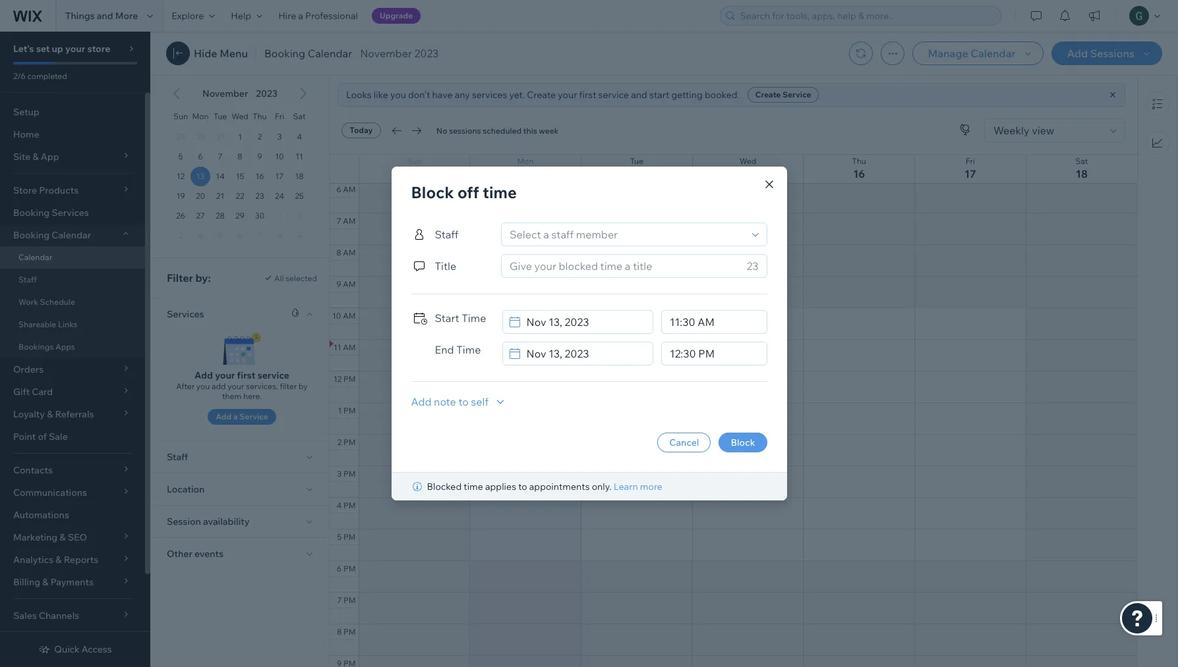 Task type: vqa. For each thing, say whether or not it's contained in the screenshot.
"Accounting" within the Accounting & Invoicing Automate your invoicing accounting & inventory
no



Task type: locate. For each thing, give the bounding box(es) containing it.
looks like you don't have any services yet. create your first service and start getting booked.
[[346, 89, 740, 101]]

0 vertical spatial 4
[[297, 132, 302, 142]]

7 inside row
[[218, 152, 223, 162]]

4 am from the top
[[343, 280, 356, 289]]

row containing 5
[[171, 147, 309, 167]]

1 horizontal spatial 10
[[332, 311, 341, 321]]

create right booked.
[[756, 90, 781, 100]]

0 horizontal spatial 9
[[257, 152, 262, 162]]

booking up booking calendar dropdown button
[[13, 207, 50, 219]]

0 horizontal spatial block
[[411, 183, 454, 202]]

5 down 4 pm
[[337, 533, 342, 543]]

add a service button
[[208, 409, 276, 425]]

session availability button
[[167, 514, 250, 530]]

5 for 5 pm
[[337, 533, 342, 543]]

booking down hire
[[264, 47, 305, 60]]

up
[[52, 43, 63, 55]]

1 vertical spatial tue
[[630, 156, 643, 166]]

service inside create service button
[[783, 90, 811, 100]]

sidebar element
[[0, 32, 150, 668]]

0 vertical spatial 2
[[258, 132, 262, 142]]

0 vertical spatial 3
[[277, 132, 282, 142]]

4 for 4 pm
[[337, 501, 342, 511]]

7 down 6 pm
[[337, 596, 342, 606]]

14 right the monday, november 13, 2023 cell
[[216, 171, 225, 181]]

sat for sat 18
[[1076, 156, 1088, 166]]

quick
[[54, 644, 80, 656]]

1 vertical spatial booking
[[13, 207, 50, 219]]

1 inside row
[[238, 132, 242, 142]]

time right start
[[462, 312, 486, 325]]

manage
[[928, 47, 968, 60]]

1 horizontal spatial and
[[631, 89, 647, 101]]

service left start
[[598, 89, 629, 101]]

2 pm
[[337, 438, 356, 448]]

booking calendar down 'booking services'
[[13, 229, 91, 241]]

1 pm
[[338, 406, 356, 416]]

1 horizontal spatial tue
[[630, 156, 643, 166]]

7 up the 21
[[218, 152, 223, 162]]

1 horizontal spatial 14
[[631, 167, 643, 181]]

0 horizontal spatial 4
[[297, 132, 302, 142]]

block down sun 12
[[411, 183, 454, 202]]

5 pm from the top
[[343, 501, 356, 511]]

add
[[1067, 47, 1088, 60], [195, 370, 213, 382], [411, 396, 432, 409], [216, 412, 232, 422]]

calendar
[[308, 47, 352, 60], [971, 47, 1016, 60], [52, 229, 91, 241], [18, 253, 52, 262]]

fri for fri
[[275, 111, 284, 121]]

menu
[[1138, 84, 1177, 163]]

0 horizontal spatial service
[[240, 412, 268, 422]]

14 inside tue 14
[[631, 167, 643, 181]]

a down them
[[233, 412, 238, 422]]

sun for mon
[[173, 111, 188, 121]]

am down 8 am
[[343, 280, 356, 289]]

2 for 2
[[258, 132, 262, 142]]

pm for 1 pm
[[343, 406, 356, 416]]

2023 up "sun mon tue wed thu"
[[256, 88, 278, 100]]

pm up 2 pm
[[343, 406, 356, 416]]

0 horizontal spatial 5
[[178, 152, 183, 162]]

mon up the monday, november 13, 2023 cell
[[192, 111, 209, 121]]

8
[[238, 152, 242, 162], [336, 248, 341, 258], [337, 628, 342, 638]]

0 vertical spatial you
[[390, 89, 406, 101]]

4 pm from the top
[[343, 469, 356, 479]]

0 horizontal spatial grid
[[159, 76, 321, 258]]

filter by:
[[167, 272, 211, 285]]

6
[[198, 152, 203, 162], [336, 185, 341, 195], [337, 564, 342, 574]]

and
[[97, 10, 113, 22], [631, 89, 647, 101]]

create right the yet.
[[527, 89, 556, 101]]

1 vertical spatial fri
[[966, 156, 975, 166]]

am
[[343, 185, 356, 195], [343, 216, 356, 226], [343, 248, 356, 258], [343, 280, 356, 289], [343, 311, 356, 321], [343, 343, 356, 353]]

to left self at left bottom
[[459, 396, 469, 409]]

to right applies on the left
[[518, 481, 527, 493]]

2 horizontal spatial staff
[[435, 228, 459, 241]]

1 horizontal spatial sun
[[407, 156, 422, 166]]

11 down the 10 am
[[334, 343, 341, 353]]

9 for 9 am
[[336, 280, 341, 289]]

time right the end
[[456, 344, 481, 357]]

0 vertical spatial block
[[411, 183, 454, 202]]

1 horizontal spatial first
[[579, 89, 596, 101]]

1 vertical spatial 6
[[336, 185, 341, 195]]

add inside button
[[1067, 47, 1088, 60]]

0 vertical spatial 9
[[257, 152, 262, 162]]

sat inside row
[[293, 111, 306, 121]]

2 inside row
[[258, 132, 262, 142]]

Nov 13, 2023 field
[[523, 311, 649, 334], [523, 343, 649, 365]]

0 vertical spatial services
[[52, 207, 89, 219]]

9 up the 10 am
[[336, 280, 341, 289]]

0 horizontal spatial booking calendar
[[13, 229, 91, 241]]

hire a professional
[[278, 10, 358, 22]]

apps
[[55, 342, 75, 352]]

4
[[297, 132, 302, 142], [337, 501, 342, 511]]

10 up 24
[[275, 152, 284, 162]]

8 up 22
[[238, 152, 242, 162]]

1 horizontal spatial grid
[[330, 0, 1137, 668]]

0 horizontal spatial staff
[[18, 275, 37, 285]]

your up them
[[215, 370, 235, 382]]

1 horizontal spatial 11
[[334, 343, 341, 353]]

pm up 1 pm
[[343, 375, 356, 384]]

your
[[65, 43, 85, 55], [558, 89, 577, 101], [215, 370, 235, 382], [228, 382, 244, 392]]

automations link
[[0, 504, 145, 527]]

time right off
[[483, 183, 517, 202]]

0 horizontal spatial 3
[[277, 132, 282, 142]]

1 vertical spatial service
[[240, 412, 268, 422]]

1 horizontal spatial 15
[[742, 167, 754, 181]]

1 horizontal spatial 16
[[853, 167, 865, 181]]

any
[[455, 89, 470, 101]]

am for 8 am
[[343, 248, 356, 258]]

mon
[[192, 111, 209, 121], [517, 156, 534, 166]]

more
[[115, 10, 138, 22]]

13 inside cell
[[196, 171, 205, 181]]

a right hire
[[298, 10, 303, 22]]

november for november
[[202, 88, 248, 100]]

professional
[[305, 10, 358, 22]]

16
[[853, 167, 865, 181], [255, 171, 264, 181]]

10
[[275, 152, 284, 162], [332, 311, 341, 321]]

am down 9 am
[[343, 311, 356, 321]]

staff inside sidebar element
[[18, 275, 37, 285]]

11 am
[[334, 343, 356, 353]]

no
[[437, 126, 447, 136]]

1 vertical spatial service
[[258, 370, 289, 382]]

am up 8 am
[[343, 216, 356, 226]]

sun
[[173, 111, 188, 121], [407, 156, 422, 166]]

booking down 'booking services'
[[13, 229, 50, 241]]

0 vertical spatial a
[[298, 10, 303, 22]]

12 up the 19 in the left top of the page
[[177, 171, 185, 181]]

7 down '6 am'
[[337, 216, 341, 226]]

1 vertical spatial 11
[[334, 343, 341, 353]]

0 horizontal spatial 15
[[236, 171, 244, 181]]

1 horizontal spatial 3
[[337, 469, 342, 479]]

calendar down professional
[[308, 47, 352, 60]]

2 horizontal spatial 12
[[409, 167, 420, 181]]

12 down 11 am
[[334, 375, 342, 384]]

8 inside row
[[238, 152, 242, 162]]

alert containing november
[[198, 88, 282, 100]]

alert
[[198, 88, 282, 100]]

time for end time
[[456, 344, 481, 357]]

0 vertical spatial wed
[[232, 111, 248, 121]]

add for note
[[411, 396, 432, 409]]

booked.
[[705, 89, 740, 101]]

2 up 3 pm
[[337, 438, 342, 448]]

3 up 4 pm
[[337, 469, 342, 479]]

5 up the 19 in the left top of the page
[[178, 152, 183, 162]]

4 down 3 pm
[[337, 501, 342, 511]]

1 horizontal spatial 13
[[520, 167, 531, 181]]

0 vertical spatial november
[[360, 47, 412, 60]]

pm for 6 pm
[[343, 564, 356, 574]]

24
[[275, 191, 284, 201]]

create
[[527, 89, 556, 101], [756, 90, 781, 100]]

week
[[539, 126, 559, 136]]

no sessions scheduled this week
[[437, 126, 559, 136]]

0 vertical spatial 11
[[296, 152, 303, 162]]

12 up block off time
[[409, 167, 420, 181]]

november 2023
[[360, 47, 439, 60]]

11 up 25
[[296, 152, 303, 162]]

them
[[222, 392, 242, 402]]

you inside add your first service after you add your services, filter by them here.
[[196, 382, 210, 392]]

pm up the 5 pm
[[343, 501, 356, 511]]

1 horizontal spatial mon
[[517, 156, 534, 166]]

0 vertical spatial 7
[[218, 152, 223, 162]]

services down filter by:
[[167, 309, 204, 320]]

6 up 7 pm
[[337, 564, 342, 574]]

0 vertical spatial staff
[[435, 228, 459, 241]]

sat for sat
[[293, 111, 306, 121]]

1 pm from the top
[[343, 375, 356, 384]]

9 inside row
[[257, 152, 262, 162]]

0 horizontal spatial service
[[258, 370, 289, 382]]

calendar right manage
[[971, 47, 1016, 60]]

booking services
[[13, 207, 89, 219]]

row containing sun
[[171, 104, 309, 127]]

2 vertical spatial 6
[[337, 564, 342, 574]]

service up here.
[[258, 370, 289, 382]]

tue 14
[[630, 156, 643, 181]]

pm for 7 pm
[[343, 596, 356, 606]]

your right up
[[65, 43, 85, 55]]

None field
[[990, 119, 1106, 142], [666, 311, 763, 334], [666, 343, 763, 365], [990, 119, 1106, 142], [666, 311, 763, 334], [666, 343, 763, 365]]

am up "7 am" in the top of the page
[[343, 185, 356, 195]]

pm for 8 pm
[[343, 628, 356, 638]]

staff button
[[167, 450, 188, 466]]

point of sale link
[[0, 426, 145, 448]]

availability
[[203, 516, 250, 528]]

work
[[18, 297, 38, 307]]

0 horizontal spatial 10
[[275, 152, 284, 162]]

1 horizontal spatial service
[[598, 89, 629, 101]]

you right like
[[390, 89, 406, 101]]

0 vertical spatial sun
[[173, 111, 188, 121]]

november
[[360, 47, 412, 60], [202, 88, 248, 100]]

mon down this
[[517, 156, 534, 166]]

20
[[196, 191, 205, 201]]

1 vertical spatial booking calendar
[[13, 229, 91, 241]]

events
[[195, 549, 224, 560]]

other
[[167, 549, 192, 560]]

0 horizontal spatial first
[[237, 370, 255, 382]]

1 vertical spatial time
[[464, 481, 483, 493]]

schedule
[[40, 297, 75, 307]]

6 up "7 am" in the top of the page
[[336, 185, 341, 195]]

row containing 1
[[171, 127, 309, 147]]

booking for booking calendar dropdown button
[[13, 229, 50, 241]]

6 pm from the top
[[343, 533, 356, 543]]

thu
[[253, 111, 267, 121], [852, 156, 866, 166]]

staff up work
[[18, 275, 37, 285]]

0 horizontal spatial wed
[[232, 111, 248, 121]]

1 horizontal spatial 9
[[336, 280, 341, 289]]

0 vertical spatial fri
[[275, 111, 284, 121]]

am up 12 pm at the bottom of the page
[[343, 343, 356, 353]]

0 vertical spatial service
[[598, 89, 629, 101]]

0 vertical spatial nov 13, 2023 field
[[523, 311, 649, 334]]

8 down 7 pm
[[337, 628, 342, 638]]

row
[[171, 104, 309, 127], [171, 127, 309, 147], [171, 147, 309, 167], [330, 155, 1137, 184], [171, 167, 309, 187], [171, 187, 309, 206], [171, 206, 309, 226], [171, 226, 309, 246]]

and left start
[[631, 89, 647, 101]]

and left the more
[[97, 10, 113, 22]]

4 inside row
[[297, 132, 302, 142]]

pm up "8 pm"
[[343, 596, 356, 606]]

calendar down booking calendar dropdown button
[[18, 253, 52, 262]]

first inside add your first service after you add your services, filter by them here.
[[237, 370, 255, 382]]

add inside add your first service after you add your services, filter by them here.
[[195, 370, 213, 382]]

location button
[[167, 482, 205, 498]]

3 am from the top
[[343, 248, 356, 258]]

Select a staff member field
[[506, 224, 748, 246]]

0 vertical spatial service
[[783, 90, 811, 100]]

4 up 25
[[297, 132, 302, 142]]

am for 6 am
[[343, 185, 356, 195]]

0 horizontal spatial fri
[[275, 111, 284, 121]]

you left add
[[196, 382, 210, 392]]

8 up 9 am
[[336, 248, 341, 258]]

pm down the 5 pm
[[343, 564, 356, 574]]

row group
[[159, 127, 321, 258]]

grid containing 12
[[330, 0, 1137, 668]]

7 pm from the top
[[343, 564, 356, 574]]

pm for 2 pm
[[343, 438, 356, 448]]

22
[[236, 191, 244, 201]]

1 horizontal spatial 5
[[337, 533, 342, 543]]

services up booking calendar dropdown button
[[52, 207, 89, 219]]

0 vertical spatial thu
[[253, 111, 267, 121]]

november down the upgrade "button"
[[360, 47, 412, 60]]

1 down "sun mon tue wed thu"
[[238, 132, 242, 142]]

29
[[235, 211, 245, 221]]

9 pm from the top
[[343, 628, 356, 638]]

pm for 12 pm
[[343, 375, 356, 384]]

fri inside fri 17
[[966, 156, 975, 166]]

all
[[274, 273, 284, 283]]

3 for 3 pm
[[337, 469, 342, 479]]

add sessions
[[1067, 47, 1135, 60]]

0 vertical spatial 23
[[255, 191, 264, 201]]

1 am from the top
[[343, 185, 356, 195]]

8 for 8
[[238, 152, 242, 162]]

6 for 6 pm
[[337, 564, 342, 574]]

1 horizontal spatial 12
[[334, 375, 342, 384]]

2023 up 'don't'
[[414, 47, 439, 60]]

7
[[218, 152, 223, 162], [337, 216, 341, 226], [337, 596, 342, 606]]

fri 17
[[965, 156, 976, 181]]

13 inside the mon 13
[[520, 167, 531, 181]]

9 down "sun mon tue wed thu"
[[257, 152, 262, 162]]

0 vertical spatial and
[[97, 10, 113, 22]]

13 up 20
[[196, 171, 205, 181]]

0 horizontal spatial 12
[[177, 171, 185, 181]]

23 inside row
[[255, 191, 264, 201]]

0 horizontal spatial 2
[[258, 132, 262, 142]]

6 inside row
[[198, 152, 203, 162]]

0 vertical spatial 6
[[198, 152, 203, 162]]

1 vertical spatial 1
[[338, 406, 342, 416]]

staff up the title
[[435, 228, 459, 241]]

13 down this
[[520, 167, 531, 181]]

11 for 11 am
[[334, 343, 341, 353]]

1 down 12 pm at the bottom of the page
[[338, 406, 342, 416]]

hide menu button
[[166, 42, 248, 65]]

booking inside dropdown button
[[13, 229, 50, 241]]

4 pm
[[337, 501, 356, 511]]

5 am from the top
[[343, 311, 356, 321]]

0 vertical spatial 8
[[238, 152, 242, 162]]

other events
[[167, 549, 224, 560]]

am for 9 am
[[343, 280, 356, 289]]

booking calendar button
[[0, 224, 145, 247]]

grid
[[330, 0, 1137, 668], [159, 76, 321, 258]]

1 vertical spatial services
[[167, 309, 204, 320]]

0 horizontal spatial 16
[[255, 171, 264, 181]]

start
[[650, 89, 670, 101]]

1 horizontal spatial 2023
[[414, 47, 439, 60]]

1 for 1
[[238, 132, 242, 142]]

block inside button
[[731, 437, 755, 449]]

1 vertical spatial 3
[[337, 469, 342, 479]]

add for sessions
[[1067, 47, 1088, 60]]

booking calendar down hire a professional link
[[264, 47, 352, 60]]

pm down 1 pm
[[343, 438, 356, 448]]

16 inside the thu 16
[[853, 167, 865, 181]]

am down "7 am" in the top of the page
[[343, 248, 356, 258]]

2 vertical spatial 8
[[337, 628, 342, 638]]

2
[[258, 132, 262, 142], [337, 438, 342, 448]]

1 vertical spatial 8
[[336, 248, 341, 258]]

add note to self button
[[411, 394, 508, 410]]

3 up 24
[[277, 132, 282, 142]]

2 down "sun mon tue wed thu"
[[258, 132, 262, 142]]

12 pm
[[334, 375, 356, 384]]

2 pm from the top
[[343, 406, 356, 416]]

1 horizontal spatial 23
[[747, 260, 759, 273]]

calendar link
[[0, 247, 145, 269]]

2 vertical spatial booking
[[13, 229, 50, 241]]

0 horizontal spatial sun
[[173, 111, 188, 121]]

26
[[176, 211, 185, 221]]

8 pm from the top
[[343, 596, 356, 606]]

fri
[[275, 111, 284, 121], [966, 156, 975, 166]]

help
[[231, 10, 251, 22]]

9
[[257, 152, 262, 162], [336, 280, 341, 289]]

all selected
[[274, 273, 317, 283]]

1 horizontal spatial create
[[756, 90, 781, 100]]

calendar down booking services link
[[52, 229, 91, 241]]

mon 13
[[517, 156, 534, 181]]

1 horizontal spatial wed
[[740, 156, 756, 166]]

7 for 7 pm
[[337, 596, 342, 606]]

staff
[[435, 228, 459, 241], [18, 275, 37, 285], [167, 452, 188, 464]]

0 horizontal spatial 13
[[196, 171, 205, 181]]

let's
[[13, 43, 34, 55]]

0 horizontal spatial services
[[52, 207, 89, 219]]

a inside button
[[233, 412, 238, 422]]

10 up 11 am
[[332, 311, 341, 321]]

0 horizontal spatial november
[[202, 88, 248, 100]]

sun inside row
[[173, 111, 188, 121]]

pm up 6 pm
[[343, 533, 356, 543]]

pm for 3 pm
[[343, 469, 356, 479]]

1 horizontal spatial sat
[[1076, 156, 1088, 166]]

block right cancel
[[731, 437, 755, 449]]

3 pm from the top
[[343, 438, 356, 448]]

block for block
[[731, 437, 755, 449]]

1 horizontal spatial staff
[[167, 452, 188, 464]]

after
[[176, 382, 195, 392]]

8 for 8 pm
[[337, 628, 342, 638]]

cancel button
[[658, 433, 711, 453]]

12 for 12 pm
[[334, 375, 342, 384]]

6 up the monday, november 13, 2023 cell
[[198, 152, 203, 162]]

3 inside row
[[277, 132, 282, 142]]

14 up select a staff member field
[[631, 167, 643, 181]]

tue
[[214, 111, 227, 121], [630, 156, 643, 166]]

service inside add your first service after you add your services, filter by them here.
[[258, 370, 289, 382]]

3 for 3
[[277, 132, 282, 142]]

pm down 2 pm
[[343, 469, 356, 479]]

2 am from the top
[[343, 216, 356, 226]]

10 am
[[332, 311, 356, 321]]

service
[[783, 90, 811, 100], [240, 412, 268, 422]]

1 vertical spatial 4
[[337, 501, 342, 511]]

1 horizontal spatial to
[[518, 481, 527, 493]]

row containing 19
[[171, 187, 309, 206]]

1 vertical spatial a
[[233, 412, 238, 422]]

11 for 11
[[296, 152, 303, 162]]

staff up location
[[167, 452, 188, 464]]

november up "sun mon tue wed thu"
[[202, 88, 248, 100]]

pm
[[343, 375, 356, 384], [343, 406, 356, 416], [343, 438, 356, 448], [343, 469, 356, 479], [343, 501, 356, 511], [343, 533, 356, 543], [343, 564, 356, 574], [343, 596, 356, 606], [343, 628, 356, 638]]

9 am
[[336, 280, 356, 289]]

to inside button
[[459, 396, 469, 409]]

pm for 5 pm
[[343, 533, 356, 543]]

time left applies on the left
[[464, 481, 483, 493]]

pm down 7 pm
[[343, 628, 356, 638]]

1 horizontal spatial service
[[783, 90, 811, 100]]

monday, november 13, 2023 cell
[[191, 167, 210, 187]]

6 am from the top
[[343, 343, 356, 353]]

1 vertical spatial time
[[456, 344, 481, 357]]

1 vertical spatial 23
[[747, 260, 759, 273]]

wed inside row
[[232, 111, 248, 121]]

0 vertical spatial mon
[[192, 111, 209, 121]]



Task type: describe. For each thing, give the bounding box(es) containing it.
12 inside sun 12
[[409, 167, 420, 181]]

scheduled
[[483, 126, 522, 136]]

add for a
[[216, 412, 232, 422]]

quick access
[[54, 644, 112, 656]]

work schedule
[[18, 297, 75, 307]]

6 for 6
[[198, 152, 203, 162]]

bookings apps
[[18, 342, 75, 352]]

work schedule link
[[0, 291, 145, 314]]

staff for staff "button"
[[167, 452, 188, 464]]

location
[[167, 484, 205, 496]]

learn
[[614, 481, 638, 493]]

sale
[[49, 431, 68, 443]]

7 for 7
[[218, 152, 223, 162]]

2 nov 13, 2023 field from the top
[[523, 343, 649, 365]]

1 horizontal spatial booking calendar
[[264, 47, 352, 60]]

1 vertical spatial to
[[518, 481, 527, 493]]

looks
[[346, 89, 372, 101]]

10 for 10 am
[[332, 311, 341, 321]]

booking services link
[[0, 202, 145, 224]]

sun mon tue wed thu
[[173, 111, 267, 121]]

7 for 7 am
[[337, 216, 341, 226]]

7 pm
[[337, 596, 356, 606]]

sun for 12
[[407, 156, 422, 166]]

add sessions button
[[1052, 42, 1162, 65]]

1 nov 13, 2023 field from the top
[[523, 311, 649, 334]]

start time
[[435, 312, 486, 325]]

time for start time
[[462, 312, 486, 325]]

1 vertical spatial mon
[[517, 156, 534, 166]]

4 for 4
[[297, 132, 302, 142]]

appointments
[[529, 481, 590, 493]]

10 for 10
[[275, 152, 284, 162]]

your right add
[[228, 382, 244, 392]]

5 for 5
[[178, 152, 183, 162]]

more
[[640, 481, 663, 493]]

0 horizontal spatial 17
[[275, 171, 284, 181]]

blocked
[[427, 481, 462, 493]]

services
[[472, 89, 507, 101]]

things and more
[[65, 10, 138, 22]]

set
[[36, 43, 50, 55]]

calendar inside dropdown button
[[52, 229, 91, 241]]

9 for 9
[[257, 152, 262, 162]]

off
[[458, 183, 479, 202]]

Search for tools, apps, help & more... field
[[736, 7, 997, 25]]

create service
[[756, 90, 811, 100]]

0 horizontal spatial tue
[[214, 111, 227, 121]]

30
[[255, 211, 265, 221]]

service inside add a service button
[[240, 412, 268, 422]]

booking calendar inside dropdown button
[[13, 229, 91, 241]]

0 horizontal spatial create
[[527, 89, 556, 101]]

6 am
[[336, 185, 356, 195]]

shareable links link
[[0, 314, 145, 336]]

sun 12
[[407, 156, 422, 181]]

menu
[[220, 47, 248, 60]]

a for professional
[[298, 10, 303, 22]]

hire a professional link
[[270, 0, 366, 32]]

1 vertical spatial and
[[631, 89, 647, 101]]

services button
[[167, 307, 204, 322]]

0 horizontal spatial and
[[97, 10, 113, 22]]

25
[[295, 191, 304, 201]]

staff for staff link on the left top of the page
[[18, 275, 37, 285]]

booking for booking services link
[[13, 207, 50, 219]]

quick access button
[[38, 644, 112, 656]]

by:
[[196, 272, 211, 285]]

am for 11 am
[[343, 343, 356, 353]]

staff link
[[0, 269, 145, 291]]

8 am
[[336, 248, 356, 258]]

have
[[432, 89, 453, 101]]

by
[[299, 382, 308, 392]]

home link
[[0, 123, 145, 146]]

row containing 26
[[171, 206, 309, 226]]

6 pm
[[337, 564, 356, 574]]

other events button
[[167, 547, 224, 562]]

0 horizontal spatial 14
[[216, 171, 225, 181]]

0 horizontal spatial 2023
[[256, 88, 278, 100]]

grid containing november
[[159, 76, 321, 258]]

2/6 completed
[[13, 71, 67, 81]]

1 horizontal spatial 17
[[965, 167, 976, 181]]

calendar inside button
[[971, 47, 1016, 60]]

0 horizontal spatial thu
[[253, 111, 267, 121]]

7 am
[[337, 216, 356, 226]]

3 pm
[[337, 469, 356, 479]]

pm for 4 pm
[[343, 501, 356, 511]]

end
[[435, 344, 454, 357]]

sessions
[[449, 126, 481, 136]]

filter
[[280, 382, 297, 392]]

wed 15
[[740, 156, 756, 181]]

27
[[196, 211, 205, 221]]

sat 18
[[1076, 156, 1088, 181]]

yet.
[[509, 89, 525, 101]]

selected
[[286, 273, 317, 283]]

Give your blocked time a title field
[[506, 255, 743, 278]]

self
[[471, 396, 489, 409]]

your up week
[[558, 89, 577, 101]]

8 pm
[[337, 628, 356, 638]]

hide menu
[[194, 47, 248, 60]]

12 for 12
[[177, 171, 185, 181]]

help button
[[223, 0, 270, 32]]

block for block off time
[[411, 183, 454, 202]]

add a service
[[216, 412, 268, 422]]

here.
[[243, 392, 262, 402]]

5 pm
[[337, 533, 356, 543]]

calendar inside "link"
[[18, 253, 52, 262]]

sessions
[[1090, 47, 1135, 60]]

0 horizontal spatial 18
[[295, 171, 304, 181]]

today
[[350, 125, 373, 135]]

1 horizontal spatial you
[[390, 89, 406, 101]]

1 vertical spatial thu
[[852, 156, 866, 166]]

create inside button
[[756, 90, 781, 100]]

am for 10 am
[[343, 311, 356, 321]]

services inside booking services link
[[52, 207, 89, 219]]

block off time
[[411, 183, 517, 202]]

18 inside sat 18
[[1076, 167, 1088, 181]]

filter
[[167, 272, 193, 285]]

like
[[374, 89, 388, 101]]

your inside sidebar element
[[65, 43, 85, 55]]

15 inside wed 15
[[742, 167, 754, 181]]

am for 7 am
[[343, 216, 356, 226]]

hire
[[278, 10, 296, 22]]

mon inside row
[[192, 111, 209, 121]]

add for your
[[195, 370, 213, 382]]

cancel
[[669, 437, 699, 449]]

start
[[435, 312, 459, 325]]

shareable links
[[18, 320, 78, 330]]

0 vertical spatial 2023
[[414, 47, 439, 60]]

a for service
[[233, 412, 238, 422]]

1 for 1 pm
[[338, 406, 342, 416]]

manage calendar button
[[912, 42, 1044, 65]]

november for november 2023
[[360, 47, 412, 60]]

row group containing 1
[[159, 127, 321, 258]]

1 vertical spatial wed
[[740, 156, 756, 166]]

8 for 8 am
[[336, 248, 341, 258]]

0 vertical spatial booking
[[264, 47, 305, 60]]

title
[[435, 260, 456, 273]]

0 vertical spatial time
[[483, 183, 517, 202]]

2 for 2 pm
[[337, 438, 342, 448]]

0 vertical spatial first
[[579, 89, 596, 101]]

upgrade button
[[372, 8, 421, 24]]

point
[[13, 431, 36, 443]]

hide
[[194, 47, 217, 60]]

fri for fri 17
[[966, 156, 975, 166]]

let's set up your store
[[13, 43, 110, 55]]

6 for 6 am
[[336, 185, 341, 195]]

add your first service after you add your services, filter by them here.
[[176, 370, 308, 402]]



